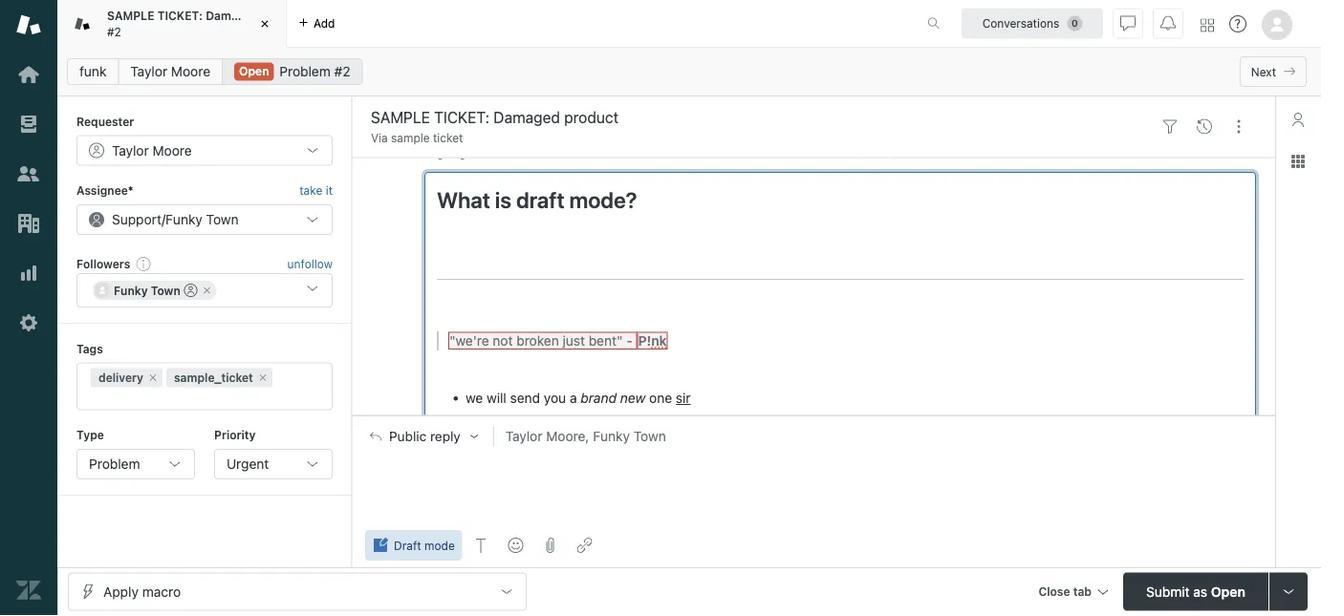 Task type: vqa. For each thing, say whether or not it's contained in the screenshot.
"draft"
yes



Task type: locate. For each thing, give the bounding box(es) containing it.
taylor down send
[[505, 429, 543, 445]]

town inside button
[[634, 429, 666, 445]]

not left reversible
[[986, 144, 1006, 160]]

is left the "draft"
[[495, 188, 512, 213]]

0 vertical spatial moore
[[171, 64, 210, 79]]

next button
[[1240, 56, 1307, 87]]

brand
[[581, 391, 617, 406]]

zendesk image
[[16, 578, 41, 603]]

1 horizontal spatial problem
[[279, 64, 331, 79]]

sample_ticket
[[174, 371, 253, 385]]

1 horizontal spatial #2
[[334, 64, 350, 79]]

.
[[899, 144, 903, 160]]

problem #2
[[279, 64, 350, 79]]

1 vertical spatial taylor
[[112, 142, 149, 158]]

followers element
[[76, 274, 333, 308]]

apply
[[103, 584, 139, 600]]

moore inside requester element
[[152, 142, 192, 158]]

sample
[[391, 131, 430, 145]]

taylor moore link
[[118, 58, 223, 85]]

#2 inside "secondary" element
[[334, 64, 350, 79]]

not right "we're
[[493, 333, 513, 349]]

what
[[437, 188, 490, 213]]

0 vertical spatial taylor
[[130, 64, 167, 79]]

0 horizontal spatial town
[[151, 284, 180, 298]]

public reply
[[389, 429, 461, 445]]

funky inside button
[[593, 429, 630, 445]]

taylor inside button
[[505, 429, 543, 445]]

1 vertical spatial not
[[493, 333, 513, 349]]

problem down add dropdown button
[[279, 64, 331, 79]]

views image
[[16, 112, 41, 137]]

0 vertical spatial town
[[206, 212, 239, 227]]

conversations
[[982, 17, 1060, 30]]

remove image inside funky town option
[[201, 285, 213, 297]]

redaction
[[907, 144, 969, 160]]

moore
[[171, 64, 210, 79], [152, 142, 192, 158]]

1 vertical spatial remove image
[[257, 372, 268, 384]]

problem down type
[[89, 456, 140, 472]]

one
[[649, 391, 672, 406]]

urgent
[[227, 456, 269, 472]]

town right /
[[206, 212, 239, 227]]

1 vertical spatial moore
[[152, 142, 192, 158]]

1 horizontal spatial open
[[1211, 584, 1246, 600]]

1 horizontal spatial funky
[[165, 212, 203, 227]]

send
[[510, 391, 540, 406]]

0 horizontal spatial #2
[[107, 25, 121, 38]]

hide composer image
[[806, 408, 821, 424]]

select
[[528, 144, 565, 160]]

assignee*
[[76, 184, 133, 197]]

moore up support / funky town
[[152, 142, 192, 158]]

tab
[[57, 0, 307, 48]]

0 vertical spatial remove image
[[201, 285, 213, 297]]

funk link
[[67, 58, 119, 85]]

button displays agent's chat status as invisible. image
[[1120, 16, 1136, 31]]

town for support / funky town
[[206, 212, 239, 227]]

1 vertical spatial open
[[1211, 584, 1246, 600]]

funky right funkytownclown1@gmail.com icon
[[114, 284, 148, 298]]

open inside "secondary" element
[[239, 65, 269, 78]]

open right "as"
[[1211, 584, 1246, 600]]

#2
[[107, 25, 121, 38], [334, 64, 350, 79]]

0 vertical spatial open
[[239, 65, 269, 78]]

Subject field
[[367, 106, 1149, 129]]

not
[[986, 144, 1006, 160], [493, 333, 513, 349]]

town left user is an agent image
[[151, 284, 180, 298]]

0 vertical spatial is
[[972, 144, 982, 160]]

then
[[649, 144, 677, 160]]

public reply button
[[353, 417, 493, 457]]

0 horizontal spatial funky
[[114, 284, 148, 298]]

tabs tab list
[[57, 0, 907, 48]]

taylor
[[130, 64, 167, 79], [112, 142, 149, 158], [505, 429, 543, 445]]

2 vertical spatial taylor
[[505, 429, 543, 445]]

close
[[1039, 586, 1070, 599]]

/
[[162, 212, 165, 227]]

taylor moore inside requester element
[[112, 142, 192, 158]]

organizations image
[[16, 211, 41, 236]]

on
[[712, 144, 727, 160]]

0 horizontal spatial problem
[[89, 456, 140, 472]]

funky down brand
[[593, 429, 630, 445]]

funky inside the assignee* element
[[165, 212, 203, 227]]

ticket actions image
[[1231, 119, 1247, 135]]

0 vertical spatial not
[[986, 144, 1006, 160]]

open
[[239, 65, 269, 78], [1211, 584, 1246, 600]]

town inside the assignee* element
[[206, 212, 239, 227]]

1 vertical spatial #2
[[334, 64, 350, 79]]

1 vertical spatial town
[[151, 284, 180, 298]]

problem for problem #2
[[279, 64, 331, 79]]

tab containing sample ticket: damaged product
[[57, 0, 307, 48]]

0 horizontal spatial not
[[493, 333, 513, 349]]

add
[[314, 17, 335, 30]]

0 vertical spatial problem
[[279, 64, 331, 79]]

unfollow button
[[287, 255, 333, 272]]

problem inside popup button
[[89, 456, 140, 472]]

next
[[1251, 65, 1276, 78]]

just
[[563, 333, 585, 349]]

#2 down add
[[334, 64, 350, 79]]

taylor moore down ticket:
[[130, 64, 210, 79]]

it
[[326, 184, 333, 197]]

taylor moore down requester
[[112, 142, 192, 158]]

attachments
[[568, 144, 645, 160]]

product
[[262, 9, 307, 23]]

damaged
[[206, 9, 259, 23]]

unfollow
[[287, 257, 333, 271]]

public
[[389, 429, 427, 445]]

(enter)
[[854, 144, 899, 160]]

get started image
[[16, 62, 41, 87]]

town down one
[[634, 429, 666, 445]]

taylor moore
[[130, 64, 210, 79], [112, 142, 192, 158]]

2 horizontal spatial town
[[634, 429, 666, 445]]

1 vertical spatial problem
[[89, 456, 140, 472]]

sample
[[107, 9, 154, 23]]

problem
[[279, 64, 331, 79], [89, 456, 140, 472]]

broken
[[516, 333, 559, 349]]

open down "close" icon
[[239, 65, 269, 78]]

taylor right funk
[[130, 64, 167, 79]]

funky for taylor
[[593, 429, 630, 445]]

moore down sample ticket: damaged product #2
[[171, 64, 210, 79]]

for
[[767, 144, 785, 160]]

close image
[[255, 14, 274, 33]]

remove image right sample_ticket
[[257, 372, 268, 384]]

is
[[972, 144, 982, 160], [495, 188, 512, 213]]

0 horizontal spatial open
[[239, 65, 269, 78]]

town for taylor moore, funky town
[[634, 429, 666, 445]]

funky inside option
[[114, 284, 148, 298]]

funky right support
[[165, 212, 203, 227]]

remove image right user is an agent image
[[201, 285, 213, 297]]

zendesk products image
[[1201, 19, 1214, 32]]

1 vertical spatial taylor moore
[[112, 142, 192, 158]]

redaction
[[789, 144, 851, 160]]

click
[[680, 144, 708, 160]]

requester element
[[76, 135, 333, 166]]

funky for support
[[165, 212, 203, 227]]

draft mode
[[394, 539, 455, 553]]

0 vertical spatial funky
[[165, 212, 203, 227]]

0 horizontal spatial remove image
[[201, 285, 213, 297]]

"we're not broken just bent" - p!nk
[[449, 333, 667, 349]]

submit
[[1146, 584, 1190, 600]]

is right redaction
[[972, 144, 982, 160]]

2 vertical spatial town
[[634, 429, 666, 445]]

funky town option
[[93, 281, 217, 300]]

secondary element
[[57, 53, 1321, 91]]

draft mode button
[[365, 531, 462, 561]]

user is an agent image
[[184, 284, 198, 298]]

#2 down sample
[[107, 25, 121, 38]]

sample ticket: damaged product #2
[[107, 9, 307, 38]]

town
[[206, 212, 239, 227], [151, 284, 180, 298], [634, 429, 666, 445]]

-
[[626, 333, 633, 349]]

customer context image
[[1291, 112, 1306, 127]]

2 horizontal spatial funky
[[593, 429, 630, 445]]

1 vertical spatial is
[[495, 188, 512, 213]]

reporting image
[[16, 261, 41, 286]]

notifications image
[[1161, 16, 1176, 31]]

new
[[620, 391, 646, 406]]

problem inside "secondary" element
[[279, 64, 331, 79]]

add link (cmd k) image
[[577, 538, 592, 554]]

2 vertical spatial funky
[[593, 429, 630, 445]]

1 vertical spatial funky
[[114, 284, 148, 298]]

admin image
[[16, 311, 41, 336]]

0 vertical spatial #2
[[107, 25, 121, 38]]

urgent button
[[214, 449, 333, 480]]

tab
[[1073, 586, 1092, 599]]

remove image
[[201, 285, 213, 297], [257, 372, 268, 384]]

taylor down requester
[[112, 142, 149, 158]]

1 horizontal spatial town
[[206, 212, 239, 227]]

0 vertical spatial taylor moore
[[130, 64, 210, 79]]

1 horizontal spatial not
[[986, 144, 1006, 160]]

macro
[[142, 584, 181, 600]]



Task type: describe. For each thing, give the bounding box(es) containing it.
assignee* element
[[76, 204, 333, 235]]

remove image
[[147, 372, 159, 384]]

add attachment image
[[543, 538, 558, 554]]

via sample ticket
[[371, 131, 463, 145]]

as
[[1193, 584, 1208, 600]]

get help image
[[1229, 15, 1247, 33]]

zendesk support image
[[16, 12, 41, 37]]

displays possible ticket submission types image
[[1281, 585, 1296, 600]]

problem button
[[76, 449, 195, 480]]

a
[[570, 391, 577, 406]]

delivery
[[98, 371, 143, 385]]

you
[[544, 391, 566, 406]]

0 horizontal spatial is
[[495, 188, 512, 213]]

add button
[[287, 0, 347, 47]]

events image
[[1197, 119, 1212, 135]]

we will send you a brand new one sir
[[466, 391, 691, 406]]

ticket:
[[157, 9, 203, 23]]

sir
[[676, 391, 691, 406]]

town inside option
[[151, 284, 180, 298]]

we
[[466, 391, 483, 406]]

submit as open
[[1146, 584, 1246, 600]]

highlight text or select attachments then click on mark for redaction (enter) . redaction is not reversible
[[424, 144, 1070, 160]]

1 horizontal spatial is
[[972, 144, 982, 160]]

main element
[[0, 0, 57, 616]]

draft
[[394, 539, 421, 553]]

support / funky town
[[112, 212, 239, 227]]

via
[[371, 131, 388, 145]]

close tab
[[1039, 586, 1092, 599]]

funky town
[[114, 284, 180, 298]]

conversations button
[[962, 8, 1103, 39]]

or
[[511, 144, 524, 160]]

taylor moore, funky town button
[[493, 427, 1275, 446]]

ticket
[[433, 131, 463, 145]]

followers
[[76, 257, 130, 270]]

mode
[[424, 539, 455, 553]]

#2 inside sample ticket: damaged product #2
[[107, 25, 121, 38]]

tags
[[76, 342, 103, 356]]

taylor moore inside "secondary" element
[[130, 64, 210, 79]]

taylor inside "secondary" element
[[130, 64, 167, 79]]

support
[[112, 212, 162, 227]]

1 horizontal spatial remove image
[[257, 372, 268, 384]]

reply
[[430, 429, 461, 445]]

close tab button
[[1030, 573, 1116, 614]]

apply macro
[[103, 584, 181, 600]]

customers image
[[16, 162, 41, 186]]

moore inside "secondary" element
[[171, 64, 210, 79]]

bent"
[[589, 333, 623, 349]]

taylor inside requester element
[[112, 142, 149, 158]]

funkytownclown1@gmail.com image
[[95, 283, 110, 298]]

taylor moore, funky town
[[505, 429, 666, 445]]

will
[[487, 391, 507, 406]]

moore,
[[546, 429, 589, 445]]

info on adding followers image
[[136, 256, 151, 271]]

problem for problem
[[89, 456, 140, 472]]

reversible
[[1010, 144, 1070, 160]]

insert emojis image
[[508, 538, 524, 554]]

apps image
[[1291, 154, 1306, 169]]

filter image
[[1162, 119, 1178, 135]]

take it button
[[299, 181, 333, 201]]

mode?
[[569, 188, 637, 213]]

priority
[[214, 429, 256, 442]]

take
[[299, 184, 322, 197]]

requester
[[76, 115, 134, 128]]

"we're
[[449, 333, 489, 349]]

p!nk
[[638, 333, 667, 349]]

what is draft mode?
[[437, 188, 637, 213]]

format text image
[[474, 538, 489, 554]]

highlight
[[424, 144, 480, 160]]

type
[[76, 429, 104, 442]]

text
[[484, 144, 507, 160]]

funk
[[79, 64, 107, 79]]

draft
[[516, 188, 565, 213]]

mark
[[731, 144, 763, 160]]

take it
[[299, 184, 333, 197]]



